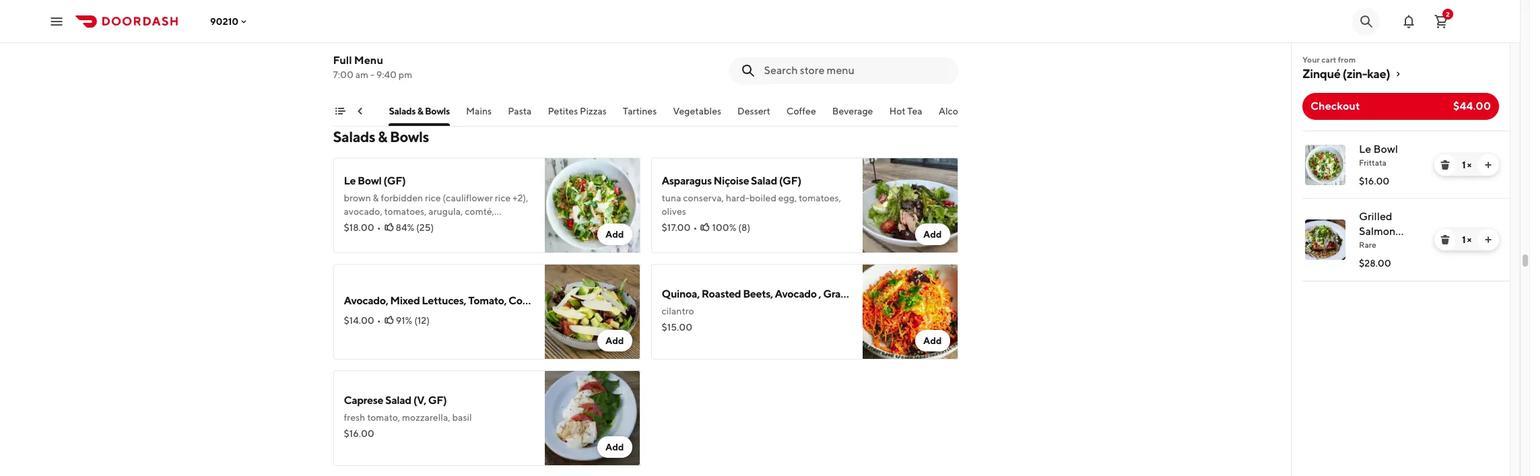 Task type: vqa. For each thing, say whether or not it's contained in the screenshot.
topmost 0.4
no



Task type: describe. For each thing, give the bounding box(es) containing it.
avocado
[[775, 288, 817, 300]]

caprese salad (v, gf) fresh tomato, mozzarella, basil $16.00
[[344, 394, 472, 439]]

add button for caprese salad (v, gf)
[[598, 437, 632, 458]]

boiled
[[750, 193, 777, 203]]

petites
[[548, 106, 578, 117]]

pizzas
[[580, 106, 607, 117]]

roasted
[[702, 288, 741, 300]]

2 rice from the left
[[495, 193, 511, 203]]

le bowl (gf) image
[[545, 158, 640, 253]]

add for quinoa, roasted beets, avocado , grated carrots salad
[[924, 336, 942, 346]]

add for avocado, mixed lettuces, tomato, comté salad (v, gf)
[[606, 336, 624, 346]]

$14.00
[[344, 315, 374, 326]]

hot
[[890, 106, 906, 117]]

× for le bowl
[[1468, 160, 1472, 170]]

frittata)
[[376, 233, 409, 244]]

pm
[[399, 69, 412, 80]]

show menu categories image
[[335, 106, 345, 117]]

91%
[[396, 315, 413, 326]]

dessert button
[[738, 104, 771, 126]]

0 vertical spatial salads
[[389, 106, 416, 117]]

le for le bowl
[[1360, 143, 1372, 156]]

pasta
[[508, 106, 532, 117]]

$16.00 inside caprese salad (v, gf) fresh tomato, mozzarella, basil $16.00
[[344, 428, 374, 439]]

1 vertical spatial salads
[[333, 128, 375, 146]]

frittata
[[1360, 158, 1387, 168]]

salmon
[[1360, 225, 1396, 238]]

(gf) for grilled salmon plate (gf)
[[1387, 240, 1410, 253]]

comté,
[[465, 206, 494, 217]]

1 for grilled salmon plate (gf)
[[1463, 234, 1466, 245]]

mayo,
[[425, 220, 451, 230]]

add button for quinoa, roasted beets, avocado , grated carrots salad
[[916, 330, 950, 352]]

+2),
[[513, 193, 529, 203]]

clams with merguez image
[[863, 0, 958, 89]]

coffee button
[[787, 104, 816, 126]]

1 rice from the left
[[425, 193, 441, 203]]

add one to cart image
[[1484, 234, 1494, 245]]

1 × for le bowl
[[1463, 160, 1472, 170]]

open menu image
[[49, 13, 65, 29]]

100% (8)
[[712, 222, 751, 233]]

mozzarella,
[[402, 412, 451, 423]]

(12)
[[414, 315, 430, 326]]

checkout
[[1311, 100, 1361, 113]]

avocado,
[[344, 206, 383, 217]]

(cauliflower
[[443, 193, 493, 203]]

1 vertical spatial salads & bowls
[[333, 128, 429, 146]]

brown
[[344, 193, 371, 203]]

salad inside quinoa, roasted beets, avocado , grated carrots salad cilantro $15.00
[[896, 288, 922, 300]]

cart
[[1322, 55, 1337, 65]]

grilled salmon plate (gf) image
[[1306, 220, 1346, 260]]

with
[[356, 233, 375, 244]]

quinoa,
[[662, 288, 700, 300]]

petites pizzas
[[548, 106, 607, 117]]

tomato,
[[468, 294, 507, 307]]

fresh
[[344, 412, 365, 423]]

vegetables button
[[673, 104, 722, 126]]

tomatoes, inside asparagus niçoise salad (gf) tuna conserva, hard-boiled egg, tomatoes, olives
[[799, 193, 841, 203]]

grilled
[[1360, 210, 1393, 223]]

2
[[1447, 10, 1450, 18]]

le bowl (gf) brown & forbidden rice (cauliflower rice +2), avocado, tomatoes, arugula, comté, parmesan, sriracha mayo, chicken or frittata (v with frittata)
[[344, 174, 529, 244]]

herbs,
[[372, 35, 398, 46]]

from
[[1339, 55, 1356, 65]]

tuna
[[662, 193, 681, 203]]

• for bowl
[[377, 222, 381, 233]]

asparagus niçoise salad (gf) image
[[863, 158, 958, 253]]

dessert
[[738, 106, 771, 117]]

sriracha
[[390, 220, 423, 230]]

sharing button
[[340, 104, 373, 126]]

cilantro
[[662, 306, 694, 317]]

beverage
[[833, 106, 873, 117]]

basil
[[452, 412, 472, 423]]

• right $14.00
[[377, 315, 381, 326]]

comté
[[509, 294, 541, 307]]

1 vertical spatial bowls
[[390, 128, 429, 146]]

full menu 7:00 am - 9:40 pm
[[333, 54, 412, 80]]

-
[[371, 69, 375, 80]]

$17.00 •
[[662, 222, 698, 233]]

avocado, mixed lettuces, tomato, comté salad (v, gf) image
[[545, 264, 640, 360]]

arugula,
[[429, 206, 463, 217]]

$14.00 •
[[344, 315, 381, 326]]

plate
[[1360, 240, 1385, 253]]

mains
[[466, 106, 492, 117]]

am
[[356, 69, 369, 80]]

2 button
[[1428, 8, 1455, 35]]

garlic, herbs, and spices $17.00
[[344, 35, 444, 62]]

1 for le bowl
[[1463, 160, 1466, 170]]

frittata
[[499, 220, 528, 230]]

olives
[[662, 206, 686, 217]]

parmesan,
[[344, 220, 388, 230]]

mixed
[[390, 294, 420, 307]]

grilled shrimps (gf) image
[[545, 0, 640, 89]]

$28.00
[[1360, 258, 1392, 269]]

$18.00 •
[[344, 222, 381, 233]]

tartines button
[[623, 104, 657, 126]]

spices
[[418, 35, 444, 46]]

tomato,
[[367, 412, 400, 423]]



Task type: locate. For each thing, give the bounding box(es) containing it.
salads down pm
[[389, 106, 416, 117]]

0 horizontal spatial (gf)
[[384, 174, 406, 187]]

le inside le bowl (gf) brown & forbidden rice (cauliflower rice +2), avocado, tomatoes, arugula, comté, parmesan, sriracha mayo, chicken or frittata (v with frittata)
[[344, 174, 356, 187]]

bowl up the brown
[[358, 174, 382, 187]]

forbidden
[[381, 193, 423, 203]]

beets,
[[743, 288, 773, 300]]

& down 9:40
[[378, 128, 387, 146]]

(gf) down salmon
[[1387, 240, 1410, 253]]

1 × right remove item from cart image
[[1463, 234, 1472, 245]]

carrots
[[859, 288, 894, 300]]

gf)
[[586, 294, 605, 307], [428, 394, 447, 407]]

salads down sharing button
[[333, 128, 375, 146]]

1 vertical spatial gf)
[[428, 394, 447, 407]]

2 vertical spatial &
[[373, 193, 379, 203]]

salad inside caprese salad (v, gf) fresh tomato, mozzarella, basil $16.00
[[385, 394, 412, 407]]

100%
[[712, 222, 737, 233]]

add
[[606, 229, 624, 240], [924, 229, 942, 240], [606, 336, 624, 346], [924, 336, 942, 346], [606, 442, 624, 453]]

0 horizontal spatial (v,
[[413, 394, 426, 407]]

your cart from
[[1303, 55, 1356, 65]]

caprese salad (v, gf) image
[[545, 371, 640, 466]]

add for caprese salad (v, gf)
[[606, 442, 624, 453]]

,
[[819, 288, 821, 300]]

1 vertical spatial bowl
[[358, 174, 382, 187]]

$15.00
[[662, 322, 693, 333]]

• right with
[[377, 222, 381, 233]]

0 vertical spatial gf)
[[586, 294, 605, 307]]

0 vertical spatial ×
[[1468, 160, 1472, 170]]

Item Search search field
[[764, 63, 948, 78]]

salad right carrots
[[896, 288, 922, 300]]

rice
[[425, 193, 441, 203], [495, 193, 511, 203]]

remove item from cart image
[[1440, 160, 1451, 170]]

add button for asparagus niçoise salad (gf)
[[916, 224, 950, 245]]

and
[[400, 35, 416, 46]]

(gf) up forbidden
[[384, 174, 406, 187]]

egg,
[[779, 193, 797, 203]]

1 horizontal spatial (v,
[[571, 294, 584, 307]]

0 horizontal spatial salads
[[333, 128, 375, 146]]

chicken
[[453, 220, 486, 230]]

pasta button
[[508, 104, 532, 126]]

add button for le bowl (gf)
[[598, 224, 632, 245]]

(gf) inside le bowl (gf) brown & forbidden rice (cauliflower rice +2), avocado, tomatoes, arugula, comté, parmesan, sriracha mayo, chicken or frittata (v with frittata)
[[384, 174, 406, 187]]

(8)
[[739, 222, 751, 233]]

le for le bowl (gf)
[[344, 174, 356, 187]]

le up frittata on the top right
[[1360, 143, 1372, 156]]

1 horizontal spatial (gf)
[[779, 174, 802, 187]]

vegetables
[[673, 106, 722, 117]]

0 horizontal spatial rice
[[425, 193, 441, 203]]

× left add one to cart image
[[1468, 234, 1472, 245]]

bowl inside le bowl (gf) brown & forbidden rice (cauliflower rice +2), avocado, tomatoes, arugula, comté, parmesan, sriracha mayo, chicken or frittata (v with frittata)
[[358, 174, 382, 187]]

(gf) up egg,
[[779, 174, 802, 187]]

list containing le bowl
[[1292, 131, 1510, 282]]

grilled salmon plate (gf)
[[1360, 210, 1410, 253]]

× left add one to cart icon
[[1468, 160, 1472, 170]]

1 1 × from the top
[[1463, 160, 1472, 170]]

0 horizontal spatial bowl
[[358, 174, 382, 187]]

salad right comté
[[543, 294, 569, 307]]

1 × for grilled salmon plate (gf)
[[1463, 234, 1472, 245]]

(v
[[344, 233, 354, 244]]

hot tea button
[[890, 104, 923, 126]]

rare
[[1360, 240, 1377, 250]]

tomatoes, inside le bowl (gf) brown & forbidden rice (cauliflower rice +2), avocado, tomatoes, arugula, comté, parmesan, sriracha mayo, chicken or frittata (v with frittata)
[[384, 206, 427, 217]]

$44.00
[[1454, 100, 1492, 113]]

$17.00
[[344, 51, 373, 62], [662, 222, 691, 233]]

× for grilled salmon plate (gf)
[[1468, 234, 1472, 245]]

niçoise
[[714, 174, 749, 187]]

avocado,
[[344, 294, 388, 307]]

sharing
[[340, 106, 373, 117]]

0 vertical spatial tomatoes,
[[799, 193, 841, 203]]

1 horizontal spatial gf)
[[586, 294, 605, 307]]

salad inside asparagus niçoise salad (gf) tuna conserva, hard-boiled egg, tomatoes, olives
[[751, 174, 777, 187]]

1 right remove item from cart icon
[[1463, 160, 1466, 170]]

1 ×
[[1463, 160, 1472, 170], [1463, 234, 1472, 245]]

& inside le bowl (gf) brown & forbidden rice (cauliflower rice +2), avocado, tomatoes, arugula, comté, parmesan, sriracha mayo, chicken or frittata (v with frittata)
[[373, 193, 379, 203]]

tomatoes,
[[799, 193, 841, 203], [384, 206, 427, 217]]

hard-
[[726, 193, 750, 203]]

asparagus niçoise salad (gf) tuna conserva, hard-boiled egg, tomatoes, olives
[[662, 174, 841, 217]]

$16.00
[[1360, 176, 1390, 187], [344, 428, 374, 439]]

salads & bowls down sharing button
[[333, 128, 429, 146]]

bowl up frittata on the top right
[[1374, 143, 1399, 156]]

0 horizontal spatial $16.00
[[344, 428, 374, 439]]

add for asparagus niçoise salad (gf)
[[924, 229, 942, 240]]

add button for avocado, mixed lettuces, tomato, comté salad (v, gf)
[[598, 330, 632, 352]]

(gf) inside grilled salmon plate (gf)
[[1387, 240, 1410, 253]]

list
[[1292, 131, 1510, 282]]

1 1 from the top
[[1463, 160, 1466, 170]]

0 vertical spatial (v,
[[571, 294, 584, 307]]

tomatoes, up sriracha
[[384, 206, 427, 217]]

0 vertical spatial $17.00
[[344, 51, 373, 62]]

caprese
[[344, 394, 384, 407]]

salad up boiled
[[751, 174, 777, 187]]

2 × from the top
[[1468, 234, 1472, 245]]

quinoa, roasted beets, avocado , grated carrots salad image
[[863, 264, 958, 360]]

(v, right comté
[[571, 294, 584, 307]]

1 horizontal spatial $17.00
[[662, 222, 691, 233]]

rice left +2),
[[495, 193, 511, 203]]

tea
[[908, 106, 923, 117]]

& left mains
[[418, 106, 423, 117]]

le up the brown
[[344, 174, 356, 187]]

0 vertical spatial 1
[[1463, 160, 1466, 170]]

garlic,
[[344, 35, 370, 46]]

grated
[[823, 288, 857, 300]]

0 vertical spatial $16.00
[[1360, 176, 1390, 187]]

add for le bowl (gf)
[[606, 229, 624, 240]]

le inside le bowl frittata
[[1360, 143, 1372, 156]]

84% (25)
[[396, 222, 434, 233]]

0 vertical spatial 1 ×
[[1463, 160, 1472, 170]]

remove item from cart image
[[1440, 234, 1451, 245]]

rice up arugula,
[[425, 193, 441, 203]]

bowls up forbidden
[[390, 128, 429, 146]]

(gf) for asparagus niçoise salad (gf) tuna conserva, hard-boiled egg, tomatoes, olives
[[779, 174, 802, 187]]

1 × from the top
[[1468, 160, 1472, 170]]

1 horizontal spatial salads
[[389, 106, 416, 117]]

coffee
[[787, 106, 816, 117]]

2 items, open order cart image
[[1434, 13, 1450, 29]]

0 vertical spatial salads & bowls
[[389, 106, 450, 117]]

(v, up mozzarella,
[[413, 394, 426, 407]]

1 vertical spatial &
[[378, 128, 387, 146]]

(v, inside caprese salad (v, gf) fresh tomato, mozzarella, basil $16.00
[[413, 394, 426, 407]]

hot tea
[[890, 106, 923, 117]]

$17.00 inside the garlic, herbs, and spices $17.00
[[344, 51, 373, 62]]

scroll menu navigation left image
[[355, 106, 365, 117]]

avocado, mixed lettuces, tomato, comté salad (v, gf)
[[344, 294, 605, 307]]

& right the brown
[[373, 193, 379, 203]]

• for niçoise
[[694, 222, 698, 233]]

0 horizontal spatial le
[[344, 174, 356, 187]]

1 vertical spatial tomatoes,
[[384, 206, 427, 217]]

0 vertical spatial bowls
[[425, 106, 450, 117]]

alcohol button
[[939, 104, 972, 126]]

beverage button
[[833, 104, 873, 126]]

quinoa, roasted beets, avocado , grated carrots salad cilantro $15.00
[[662, 288, 922, 333]]

zinqué
[[1303, 67, 1341, 81]]

84%
[[396, 222, 415, 233]]

salads
[[389, 106, 416, 117], [333, 128, 375, 146]]

gf) inside caprese salad (v, gf) fresh tomato, mozzarella, basil $16.00
[[428, 394, 447, 407]]

2 1 from the top
[[1463, 234, 1466, 245]]

1 vertical spatial $16.00
[[344, 428, 374, 439]]

le bowl frittata
[[1360, 143, 1399, 168]]

bowls
[[425, 106, 450, 117], [390, 128, 429, 146]]

salads & bowls down pm
[[389, 106, 450, 117]]

$17.00 down the olives
[[662, 222, 691, 233]]

2 1 × from the top
[[1463, 234, 1472, 245]]

asparagus
[[662, 174, 712, 187]]

0 vertical spatial &
[[418, 106, 423, 117]]

(v,
[[571, 294, 584, 307], [413, 394, 426, 407]]

zinqué (zin-kae)
[[1303, 67, 1391, 81]]

1 horizontal spatial $16.00
[[1360, 176, 1390, 187]]

1 horizontal spatial bowl
[[1374, 143, 1399, 156]]

1 vertical spatial 1 ×
[[1463, 234, 1472, 245]]

$17.00 down garlic,
[[344, 51, 373, 62]]

add one to cart image
[[1484, 160, 1494, 170]]

$16.00 down frittata on the top right
[[1360, 176, 1390, 187]]

petites pizzas button
[[548, 104, 607, 126]]

0 vertical spatial bowl
[[1374, 143, 1399, 156]]

1 horizontal spatial rice
[[495, 193, 511, 203]]

2 horizontal spatial (gf)
[[1387, 240, 1410, 253]]

7:00
[[333, 69, 354, 80]]

mains button
[[466, 104, 492, 126]]

1 vertical spatial 1
[[1463, 234, 1466, 245]]

zinqué (zin-kae) link
[[1303, 66, 1500, 82]]

0 horizontal spatial $17.00
[[344, 51, 373, 62]]

(zin-
[[1343, 67, 1368, 81]]

0 horizontal spatial tomatoes,
[[384, 206, 427, 217]]

kae)
[[1368, 67, 1391, 81]]

1 horizontal spatial le
[[1360, 143, 1372, 156]]

your
[[1303, 55, 1320, 65]]

salad up tomato,
[[385, 394, 412, 407]]

le bowl image
[[1306, 145, 1346, 185]]

×
[[1468, 160, 1472, 170], [1468, 234, 1472, 245]]

•
[[377, 222, 381, 233], [694, 222, 698, 233], [377, 315, 381, 326]]

bowl inside le bowl frittata
[[1374, 143, 1399, 156]]

$18.00
[[344, 222, 374, 233]]

bowls left mains
[[425, 106, 450, 117]]

$16.00 inside list
[[1360, 176, 1390, 187]]

$16.00 down fresh
[[344, 428, 374, 439]]

0 horizontal spatial gf)
[[428, 394, 447, 407]]

lettuces,
[[422, 294, 466, 307]]

notification bell image
[[1401, 13, 1418, 29]]

0 vertical spatial le
[[1360, 143, 1372, 156]]

1 right remove item from cart image
[[1463, 234, 1466, 245]]

bowl for (gf)
[[358, 174, 382, 187]]

bowl for frittata
[[1374, 143, 1399, 156]]

90210 button
[[210, 16, 249, 27]]

1 horizontal spatial tomatoes,
[[799, 193, 841, 203]]

1 × right remove item from cart icon
[[1463, 160, 1472, 170]]

1 vertical spatial ×
[[1468, 234, 1472, 245]]

91% (12)
[[396, 315, 430, 326]]

tomatoes, right egg,
[[799, 193, 841, 203]]

1 vertical spatial $17.00
[[662, 222, 691, 233]]

full
[[333, 54, 352, 67]]

1 vertical spatial (v,
[[413, 394, 426, 407]]

(gf) inside asparagus niçoise salad (gf) tuna conserva, hard-boiled egg, tomatoes, olives
[[779, 174, 802, 187]]

90210
[[210, 16, 239, 27]]

menu
[[354, 54, 383, 67]]

1 vertical spatial le
[[344, 174, 356, 187]]

• left 100% at the left top of page
[[694, 222, 698, 233]]



